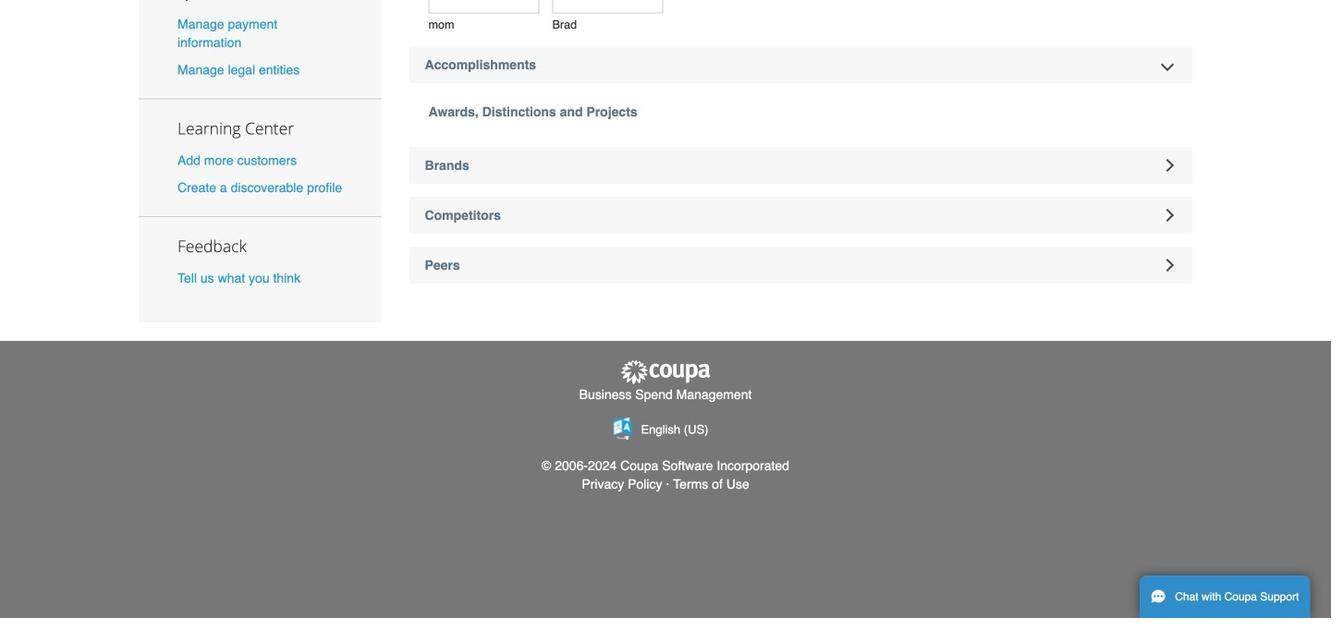 Task type: describe. For each thing, give the bounding box(es) containing it.
mom image
[[429, 0, 540, 13]]

1 heading from the top
[[409, 46, 1193, 83]]

brad image
[[553, 0, 664, 13]]

4 heading from the top
[[409, 247, 1193, 284]]



Task type: vqa. For each thing, say whether or not it's contained in the screenshot.
2nd Selected areas list box from the bottom of the page
no



Task type: locate. For each thing, give the bounding box(es) containing it.
coupa supplier portal image
[[620, 360, 712, 386]]

3 heading from the top
[[409, 197, 1193, 234]]

heading
[[409, 46, 1193, 83], [409, 147, 1193, 184], [409, 197, 1193, 234], [409, 247, 1193, 284]]

2 heading from the top
[[409, 147, 1193, 184]]



